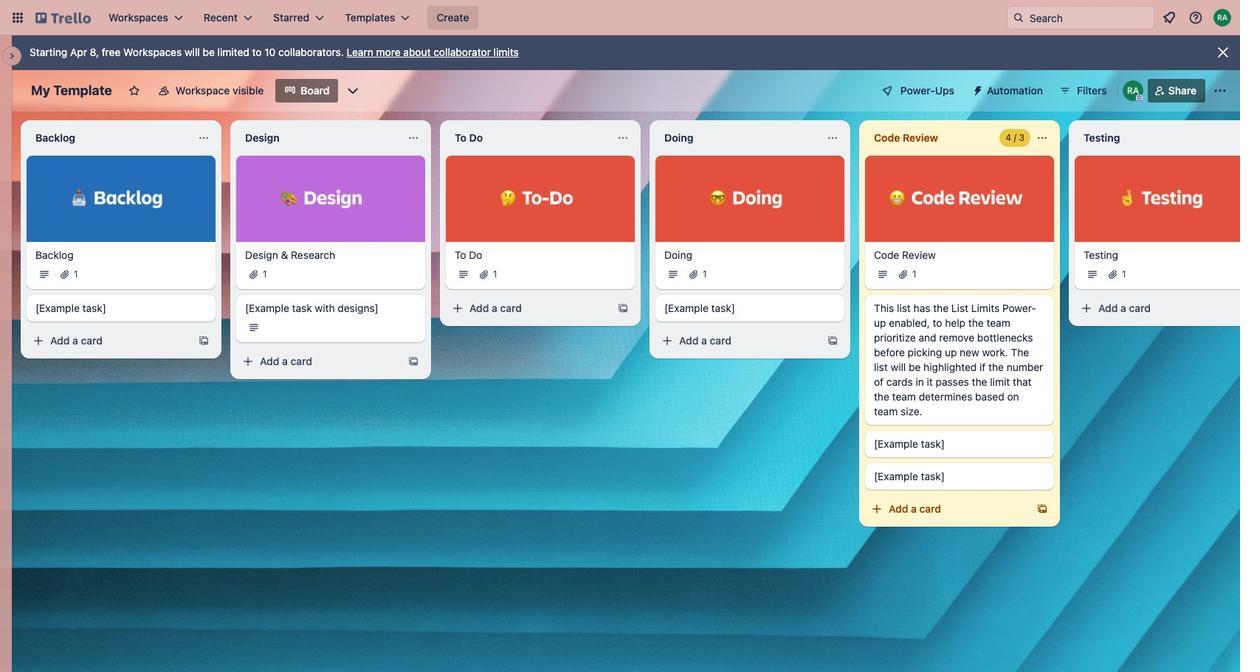 Task type: vqa. For each thing, say whether or not it's contained in the screenshot.
passes
yes



Task type: describe. For each thing, give the bounding box(es) containing it.
size.
[[901, 405, 923, 418]]

do for "to do" text field
[[469, 131, 483, 144]]

create from template… image for backlog
[[198, 335, 210, 347]]

with
[[315, 302, 335, 314]]

highlighted
[[924, 361, 978, 373]]

0 vertical spatial team
[[987, 317, 1011, 329]]

to for to do 'link'
[[455, 249, 466, 261]]

list
[[952, 302, 969, 314]]

number
[[1007, 361, 1044, 373]]

picking
[[908, 346, 943, 359]]

do for to do 'link'
[[469, 249, 483, 261]]

remove
[[940, 331, 975, 344]]

card for backlog
[[81, 334, 103, 347]]

passes
[[936, 376, 970, 388]]

code review for code review "text field"
[[875, 131, 939, 144]]

ups
[[936, 84, 955, 97]]

1 horizontal spatial list
[[898, 302, 911, 314]]

this list has the list limits power- up enabled, to help the team prioritize and remove bottlenecks before picking up new work. the list will be highlighted if the number of cards in it passes the limit that the team determines based on team size.
[[875, 302, 1044, 418]]

star or unstar board image
[[128, 85, 140, 97]]

collaborator
[[434, 46, 491, 58]]

code for code review link
[[875, 249, 900, 261]]

power-ups
[[901, 84, 955, 97]]

add for backlog
[[50, 334, 70, 347]]

open information menu image
[[1189, 10, 1204, 25]]

has
[[914, 302, 931, 314]]

0 horizontal spatial be
[[203, 46, 215, 58]]

apr
[[70, 46, 87, 58]]

workspace visible button
[[149, 79, 273, 103]]

add for design & research
[[260, 355, 280, 368]]

help
[[946, 317, 966, 329]]

limits
[[494, 46, 519, 58]]

1 for code review
[[913, 269, 917, 280]]

&
[[281, 249, 288, 261]]

workspaces inside popup button
[[109, 11, 168, 24]]

3
[[1020, 132, 1025, 143]]

add a card for backlog
[[50, 334, 103, 347]]

backlog link
[[35, 248, 207, 263]]

starred
[[273, 11, 310, 24]]

limit
[[991, 376, 1011, 388]]

automation
[[988, 84, 1044, 97]]

testing for testing text box
[[1084, 131, 1121, 144]]

create from template… image for this
[[1037, 503, 1049, 515]]

recent
[[204, 11, 238, 24]]

0 notifications image
[[1161, 9, 1179, 27]]

Testing text field
[[1075, 126, 1241, 150]]

learn more about collaborator limits link
[[347, 46, 519, 58]]

workspaces button
[[100, 6, 192, 30]]

the down if
[[973, 376, 988, 388]]

add for code review
[[889, 503, 909, 515]]

testing for testing link
[[1084, 249, 1119, 261]]

primary element
[[0, 0, 1241, 35]]

if
[[980, 361, 986, 373]]

of
[[875, 376, 884, 388]]

design & research link
[[245, 248, 417, 263]]

a for code review
[[912, 503, 917, 515]]

before
[[875, 346, 905, 359]]

0 vertical spatial create from template… image
[[618, 303, 629, 314]]

cards
[[887, 376, 913, 388]]

0 vertical spatial up
[[875, 317, 887, 329]]

add a card button for design & research
[[236, 350, 399, 373]]

this member is an admin of this board. image
[[1137, 95, 1143, 101]]

to for "to do" text field
[[455, 131, 467, 144]]

filters button
[[1056, 79, 1112, 103]]

this list has the list limits power- up enabled, to help the team prioritize and remove bottlenecks before picking up new work. the list will be highlighted if the number of cards in it passes the limit that the team determines based on team size. link
[[875, 301, 1046, 419]]

limits
[[972, 302, 1000, 314]]

filters
[[1078, 84, 1108, 97]]

1 for backlog
[[74, 269, 78, 280]]

designs]
[[338, 302, 379, 314]]

add a card for code review
[[889, 503, 942, 515]]

testing link
[[1084, 248, 1241, 263]]

add a card button for doing
[[656, 329, 818, 353]]

templates
[[345, 11, 396, 24]]

0 vertical spatial to
[[252, 46, 262, 58]]

1 for doing
[[703, 269, 707, 280]]

starting apr 8, free workspaces will be limited to 10 collaborators. learn more about collaborator limits
[[30, 46, 519, 58]]

board
[[301, 84, 330, 97]]

board link
[[276, 79, 339, 103]]

to do link
[[455, 248, 626, 263]]

starting
[[30, 46, 67, 58]]

and
[[919, 331, 937, 344]]

limited
[[218, 46, 250, 58]]

back to home image
[[35, 6, 91, 30]]

to do for to do 'link'
[[455, 249, 483, 261]]

1 vertical spatial workspaces
[[123, 46, 182, 58]]

this
[[875, 302, 895, 314]]

add for doing
[[680, 334, 699, 347]]

new
[[960, 346, 980, 359]]

starred button
[[264, 6, 333, 30]]

review for code review "text field"
[[903, 131, 939, 144]]

prioritize
[[875, 331, 917, 344]]

code review link
[[875, 248, 1046, 263]]

determines
[[919, 390, 973, 403]]

review for code review link
[[903, 249, 937, 261]]

share button
[[1148, 79, 1206, 103]]

the right has
[[934, 302, 949, 314]]

create from template… image for design & research
[[408, 356, 420, 368]]

enabled,
[[889, 317, 931, 329]]



Task type: locate. For each thing, give the bounding box(es) containing it.
workspace visible
[[176, 84, 264, 97]]

backlog for "backlog" link
[[35, 249, 74, 261]]

testing inside testing link
[[1084, 249, 1119, 261]]

design & research
[[245, 249, 335, 261]]

2 to do from the top
[[455, 249, 483, 261]]

review
[[903, 131, 939, 144], [903, 249, 937, 261]]

card for doing
[[710, 334, 732, 347]]

list up of
[[875, 361, 888, 373]]

create from template… image
[[618, 303, 629, 314], [827, 335, 839, 347], [1037, 503, 1049, 515]]

2 testing from the top
[[1084, 249, 1119, 261]]

review up has
[[903, 249, 937, 261]]

be left limited
[[203, 46, 215, 58]]

workspaces
[[109, 11, 168, 24], [123, 46, 182, 58]]

create button
[[428, 6, 478, 30]]

backlog
[[35, 131, 75, 144], [35, 249, 74, 261]]

Backlog text field
[[27, 126, 192, 150]]

code review for code review link
[[875, 249, 937, 261]]

0 horizontal spatial power-
[[901, 84, 936, 97]]

to up and
[[933, 317, 943, 329]]

1 code review from the top
[[875, 131, 939, 144]]

0 vertical spatial list
[[898, 302, 911, 314]]

up up highlighted
[[945, 346, 958, 359]]

1 vertical spatial create from template… image
[[408, 356, 420, 368]]

to do
[[455, 131, 483, 144], [455, 249, 483, 261]]

backlog for backlog text field
[[35, 131, 75, 144]]

review down power-ups button
[[903, 131, 939, 144]]

1 vertical spatial review
[[903, 249, 937, 261]]

team down cards
[[893, 390, 917, 403]]

more
[[376, 46, 401, 58]]

to inside text field
[[455, 131, 467, 144]]

code review inside code review "text field"
[[875, 131, 939, 144]]

1 vertical spatial to do
[[455, 249, 483, 261]]

[example task] link
[[35, 301, 207, 316], [665, 301, 836, 316], [875, 437, 1046, 452], [875, 469, 1046, 484]]

1 vertical spatial do
[[469, 249, 483, 261]]

2 doing from the top
[[665, 249, 693, 261]]

0 horizontal spatial ruby anderson (rubyanderson7) image
[[1123, 81, 1144, 101]]

recent button
[[195, 6, 262, 30]]

do inside 'link'
[[469, 249, 483, 261]]

will up cards
[[891, 361, 907, 373]]

doing link
[[665, 248, 836, 263]]

0 vertical spatial doing
[[665, 131, 694, 144]]

bottlenecks
[[978, 331, 1034, 344]]

1 horizontal spatial ruby anderson (rubyanderson7) image
[[1214, 9, 1232, 27]]

Search field
[[1025, 7, 1155, 29]]

0 vertical spatial create from template… image
[[198, 335, 210, 347]]

1 vertical spatial testing
[[1084, 249, 1119, 261]]

2 backlog from the top
[[35, 249, 74, 261]]

in
[[916, 376, 925, 388]]

2 design from the top
[[245, 249, 278, 261]]

1 horizontal spatial be
[[909, 361, 921, 373]]

0 vertical spatial to do
[[455, 131, 483, 144]]

1 to from the top
[[455, 131, 467, 144]]

work.
[[983, 346, 1009, 359]]

workspace
[[176, 84, 230, 97]]

collaborators.
[[279, 46, 344, 58]]

0 vertical spatial testing
[[1084, 131, 1121, 144]]

to do for "to do" text field
[[455, 131, 483, 144]]

4
[[1006, 132, 1012, 143]]

that
[[1013, 376, 1032, 388]]

it
[[927, 376, 934, 388]]

the down of
[[875, 390, 890, 403]]

2 to from the top
[[455, 249, 466, 261]]

1 doing from the top
[[665, 131, 694, 144]]

1 vertical spatial code review
[[875, 249, 937, 261]]

0 horizontal spatial will
[[185, 46, 200, 58]]

1 horizontal spatial create from template… image
[[408, 356, 420, 368]]

the down limits
[[969, 317, 984, 329]]

up
[[875, 317, 887, 329], [945, 346, 958, 359]]

1 vertical spatial ruby anderson (rubyanderson7) image
[[1123, 81, 1144, 101]]

/
[[1015, 132, 1017, 143]]

testing
[[1084, 131, 1121, 144], [1084, 249, 1119, 261]]

design down visible
[[245, 131, 280, 144]]

the
[[934, 302, 949, 314], [969, 317, 984, 329], [989, 361, 1005, 373], [973, 376, 988, 388], [875, 390, 890, 403]]

1 horizontal spatial up
[[945, 346, 958, 359]]

4 / 3
[[1006, 132, 1025, 143]]

2 horizontal spatial create from template… image
[[1037, 503, 1049, 515]]

code for code review "text field"
[[875, 131, 901, 144]]

be inside this list has the list limits power- up enabled, to help the team prioritize and remove bottlenecks before picking up new work. the list will be highlighted if the number of cards in it passes the limit that the team determines based on team size.
[[909, 361, 921, 373]]

the
[[1012, 346, 1030, 359]]

to do inside text field
[[455, 131, 483, 144]]

1 horizontal spatial power-
[[1003, 302, 1037, 314]]

to left 10
[[252, 46, 262, 58]]

research
[[291, 249, 335, 261]]

to
[[455, 131, 467, 144], [455, 249, 466, 261]]

a for design & research
[[282, 355, 288, 368]]

1 vertical spatial create from template… image
[[827, 335, 839, 347]]

code inside "text field"
[[875, 131, 901, 144]]

1 code from the top
[[875, 131, 901, 144]]

based
[[976, 390, 1005, 403]]

1 vertical spatial list
[[875, 361, 888, 373]]

a for backlog
[[72, 334, 78, 347]]

0 vertical spatial workspaces
[[109, 11, 168, 24]]

4 1 from the left
[[703, 269, 707, 280]]

will up workspace
[[185, 46, 200, 58]]

power-
[[901, 84, 936, 97], [1003, 302, 1037, 314]]

doing
[[665, 131, 694, 144], [665, 249, 693, 261]]

workspaces down workspaces popup button
[[123, 46, 182, 58]]

add
[[470, 302, 489, 314], [1099, 302, 1119, 314], [50, 334, 70, 347], [680, 334, 699, 347], [260, 355, 280, 368], [889, 503, 909, 515]]

workspaces up free
[[109, 11, 168, 24]]

review inside "text field"
[[903, 131, 939, 144]]

2 vertical spatial create from template… image
[[1037, 503, 1049, 515]]

0 horizontal spatial to
[[252, 46, 262, 58]]

templates button
[[336, 6, 419, 30]]

list up the enabled,
[[898, 302, 911, 314]]

2 do from the top
[[469, 249, 483, 261]]

add a card for doing
[[680, 334, 732, 347]]

1 for testing
[[1123, 269, 1127, 280]]

be
[[203, 46, 215, 58], [909, 361, 921, 373]]

card for code review
[[920, 503, 942, 515]]

power- inside this list has the list limits power- up enabled, to help the team prioritize and remove bottlenecks before picking up new work. the list will be highlighted if the number of cards in it passes the limit that the team determines based on team size.
[[1003, 302, 1037, 314]]

2 code review from the top
[[875, 249, 937, 261]]

task
[[292, 302, 312, 314]]

0 horizontal spatial list
[[875, 361, 888, 373]]

1 testing from the top
[[1084, 131, 1121, 144]]

1 vertical spatial doing
[[665, 249, 693, 261]]

show menu image
[[1214, 83, 1228, 98]]

search image
[[1013, 12, 1025, 24]]

0 vertical spatial backlog
[[35, 131, 75, 144]]

up down this
[[875, 317, 887, 329]]

design
[[245, 131, 280, 144], [245, 249, 278, 261]]

0 horizontal spatial create from template… image
[[618, 303, 629, 314]]

Doing text field
[[656, 126, 821, 150]]

Code Review text field
[[866, 126, 1000, 150]]

1 down testing link
[[1123, 269, 1127, 280]]

power- inside button
[[901, 84, 936, 97]]

1 vertical spatial backlog
[[35, 249, 74, 261]]

to do inside 'link'
[[455, 249, 483, 261]]

to
[[252, 46, 262, 58], [933, 317, 943, 329]]

1 down doing link
[[703, 269, 707, 280]]

a for doing
[[702, 334, 708, 347]]

design left &
[[245, 249, 278, 261]]

be up in
[[909, 361, 921, 373]]

testing inside testing text box
[[1084, 131, 1121, 144]]

create from template… image for [example
[[827, 335, 839, 347]]

1 do from the top
[[469, 131, 483, 144]]

1 for to do
[[493, 269, 498, 280]]

1 up has
[[913, 269, 917, 280]]

2 1 from the left
[[263, 269, 267, 280]]

1 horizontal spatial create from template… image
[[827, 335, 839, 347]]

a
[[492, 302, 498, 314], [1121, 302, 1127, 314], [72, 334, 78, 347], [702, 334, 708, 347], [282, 355, 288, 368], [912, 503, 917, 515]]

0 horizontal spatial up
[[875, 317, 887, 329]]

1 vertical spatial team
[[893, 390, 917, 403]]

0 vertical spatial to
[[455, 131, 467, 144]]

about
[[404, 46, 431, 58]]

customize views image
[[346, 83, 361, 98]]

1 vertical spatial be
[[909, 361, 921, 373]]

code review up has
[[875, 249, 937, 261]]

0 vertical spatial power-
[[901, 84, 936, 97]]

power- up "bottlenecks"
[[1003, 302, 1037, 314]]

my
[[31, 83, 50, 98]]

code
[[875, 131, 901, 144], [875, 249, 900, 261]]

template
[[53, 83, 112, 98]]

power-ups button
[[872, 79, 964, 103]]

0 vertical spatial do
[[469, 131, 483, 144]]

[example task with designs]
[[245, 302, 379, 314]]

0 vertical spatial design
[[245, 131, 280, 144]]

team up "bottlenecks"
[[987, 317, 1011, 329]]

0 vertical spatial code review
[[875, 131, 939, 144]]

1 backlog from the top
[[35, 131, 75, 144]]

1 1 from the left
[[74, 269, 78, 280]]

will
[[185, 46, 200, 58], [891, 361, 907, 373]]

1 vertical spatial up
[[945, 346, 958, 359]]

team
[[987, 317, 1011, 329], [893, 390, 917, 403], [875, 405, 898, 418]]

0 vertical spatial ruby anderson (rubyanderson7) image
[[1214, 9, 1232, 27]]

sm image
[[967, 79, 988, 100]]

to inside this list has the list limits power- up enabled, to help the team prioritize and remove bottlenecks before picking up new work. the list will be highlighted if the number of cards in it passes the limit that the team determines based on team size.
[[933, 317, 943, 329]]

code up this
[[875, 249, 900, 261]]

1 horizontal spatial will
[[891, 361, 907, 373]]

8,
[[90, 46, 99, 58]]

Design text field
[[236, 126, 402, 150]]

will inside this list has the list limits power- up enabled, to help the team prioritize and remove bottlenecks before picking up new work. the list will be highlighted if the number of cards in it passes the limit that the team determines based on team size.
[[891, 361, 907, 373]]

do inside text field
[[469, 131, 483, 144]]

add a card button for code review
[[866, 498, 1028, 521]]

automation button
[[967, 79, 1053, 103]]

2 code from the top
[[875, 249, 900, 261]]

add a card for design & research
[[260, 355, 312, 368]]

learn
[[347, 46, 374, 58]]

card
[[500, 302, 522, 314], [1130, 302, 1152, 314], [81, 334, 103, 347], [710, 334, 732, 347], [291, 355, 312, 368], [920, 503, 942, 515]]

[example
[[35, 302, 80, 314], [245, 302, 289, 314], [665, 302, 709, 314], [875, 438, 919, 450], [875, 470, 919, 483]]

3 1 from the left
[[493, 269, 498, 280]]

design inside text box
[[245, 131, 280, 144]]

visible
[[233, 84, 264, 97]]

1 down "backlog" link
[[74, 269, 78, 280]]

team left size.
[[875, 405, 898, 418]]

1 vertical spatial will
[[891, 361, 907, 373]]

add a card button
[[446, 297, 609, 320], [1075, 297, 1238, 320], [27, 329, 189, 353], [656, 329, 818, 353], [236, 350, 399, 373], [866, 498, 1028, 521]]

1 vertical spatial power-
[[1003, 302, 1037, 314]]

1 to do from the top
[[455, 131, 483, 144]]

ruby anderson (rubyanderson7) image
[[1214, 9, 1232, 27], [1123, 81, 1144, 101]]

to inside 'link'
[[455, 249, 466, 261]]

do
[[469, 131, 483, 144], [469, 249, 483, 261]]

add a card button for backlog
[[27, 329, 189, 353]]

1 horizontal spatial to
[[933, 317, 943, 329]]

Board name text field
[[24, 79, 120, 103]]

power- up code review "text field"
[[901, 84, 936, 97]]

6 1 from the left
[[1123, 269, 1127, 280]]

free
[[102, 46, 121, 58]]

on
[[1008, 390, 1020, 403]]

0 vertical spatial review
[[903, 131, 939, 144]]

create from template… image
[[198, 335, 210, 347], [408, 356, 420, 368]]

0 vertical spatial will
[[185, 46, 200, 58]]

1 vertical spatial design
[[245, 249, 278, 261]]

doing for doing text box
[[665, 131, 694, 144]]

0 horizontal spatial create from template… image
[[198, 335, 210, 347]]

0 vertical spatial be
[[203, 46, 215, 58]]

ruby anderson (rubyanderson7) image right open information menu icon
[[1214, 9, 1232, 27]]

[example task]
[[35, 302, 106, 314], [665, 302, 736, 314], [875, 438, 945, 450], [875, 470, 945, 483]]

doing inside text box
[[665, 131, 694, 144]]

code review down power-ups button
[[875, 131, 939, 144]]

design for design
[[245, 131, 280, 144]]

code down power-ups button
[[875, 131, 901, 144]]

ruby anderson (rubyanderson7) image inside primary element
[[1214, 9, 1232, 27]]

design for design & research
[[245, 249, 278, 261]]

10
[[265, 46, 276, 58]]

code review inside code review link
[[875, 249, 937, 261]]

list
[[898, 302, 911, 314], [875, 361, 888, 373]]

create
[[437, 11, 469, 24]]

my template
[[31, 83, 112, 98]]

1 down design & research
[[263, 269, 267, 280]]

[example task with designs] link
[[245, 301, 417, 316]]

ruby anderson (rubyanderson7) image right 'filters' at top right
[[1123, 81, 1144, 101]]

1 vertical spatial to
[[933, 317, 943, 329]]

2 review from the top
[[903, 249, 937, 261]]

1 review from the top
[[903, 131, 939, 144]]

1 down to do 'link'
[[493, 269, 498, 280]]

1 vertical spatial to
[[455, 249, 466, 261]]

0 vertical spatial code
[[875, 131, 901, 144]]

card for design & research
[[291, 355, 312, 368]]

To Do text field
[[446, 126, 612, 150]]

backlog inside text field
[[35, 131, 75, 144]]

1 design from the top
[[245, 131, 280, 144]]

doing for doing link
[[665, 249, 693, 261]]

the right if
[[989, 361, 1005, 373]]

1 vertical spatial code
[[875, 249, 900, 261]]

2 vertical spatial team
[[875, 405, 898, 418]]

share
[[1169, 84, 1197, 97]]

5 1 from the left
[[913, 269, 917, 280]]



